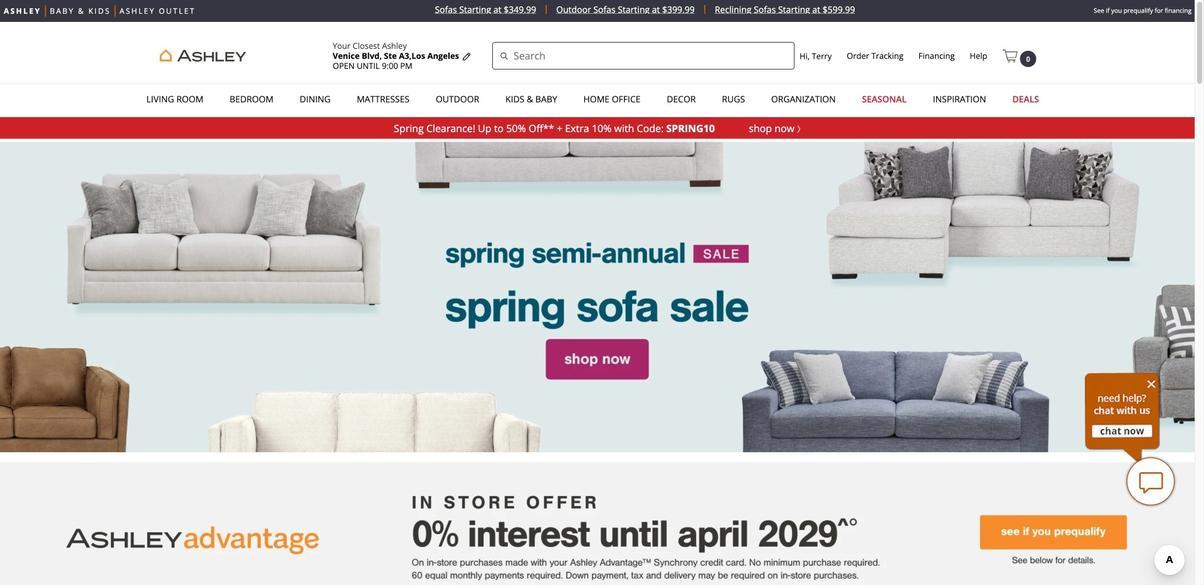 Task type: locate. For each thing, give the bounding box(es) containing it.
None search field
[[493, 42, 795, 70]]

main content
[[0, 142, 1195, 586]]

banner
[[0, 22, 1195, 114]]

change location image
[[462, 52, 472, 62]]

search image
[[500, 51, 509, 63]]

ashley image
[[155, 48, 251, 64]]

see if you prequalify image
[[0, 463, 1195, 586]]



Task type: describe. For each thing, give the bounding box(es) containing it.
spring sofa sale image
[[0, 142, 1195, 453]]

dialogue message for liveperson image
[[1085, 373, 1161, 464]]

chat bubble mobile view image
[[1126, 457, 1176, 508]]



Task type: vqa. For each thing, say whether or not it's contained in the screenshot.
weight,
no



